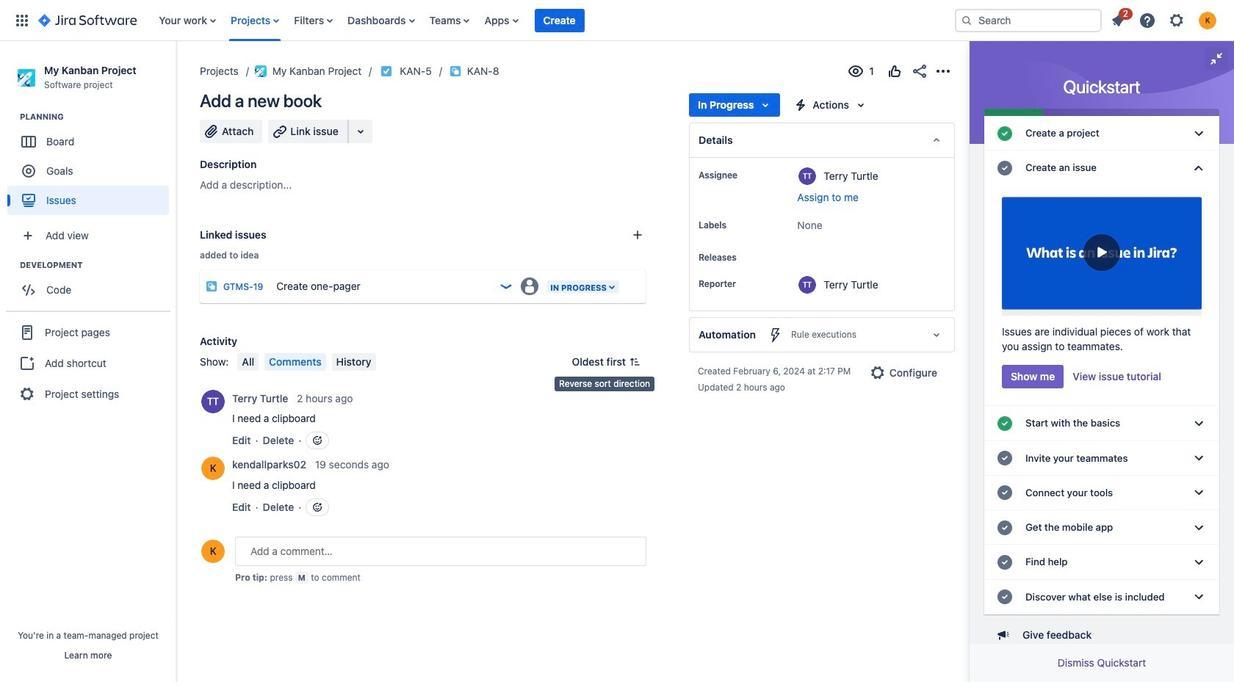 Task type: describe. For each thing, give the bounding box(es) containing it.
link web pages and more image
[[352, 123, 369, 140]]

checked image for second chevron image from the top
[[996, 159, 1014, 177]]

heading for group for development image
[[20, 259, 176, 271]]

4 chevron image from the top
[[1190, 450, 1208, 467]]

details element
[[689, 123, 955, 158]]

subtask image
[[449, 65, 461, 77]]

2 vertical spatial group
[[6, 311, 170, 415]]

1 horizontal spatial list
[[1105, 6, 1225, 33]]

sidebar navigation image
[[160, 59, 192, 88]]

group for planning icon
[[7, 111, 176, 220]]

Search field
[[955, 8, 1102, 32]]

1 chevron image from the top
[[1190, 125, 1208, 142]]

reporter pin to top. only you can see pinned fields. image
[[739, 278, 751, 290]]

copy link to issue image
[[496, 65, 508, 76]]

settings image
[[1168, 11, 1186, 29]]

link an issue image
[[632, 229, 644, 241]]

5 chevron image from the top
[[1190, 484, 1208, 502]]

notifications image
[[1109, 11, 1127, 29]]

2 chevron image from the top
[[1190, 159, 1208, 177]]

2 chevron image from the top
[[1190, 554, 1208, 572]]

vote options: no one has voted for this issue yet. image
[[886, 62, 904, 80]]

primary element
[[9, 0, 943, 41]]

3 chevron image from the top
[[1190, 415, 1208, 433]]

your profile and settings image
[[1199, 11, 1217, 29]]

list item inside primary element
[[534, 8, 585, 33]]

goal image
[[22, 165, 35, 178]]

play video image
[[1084, 234, 1120, 271]]

heading for group corresponding to planning icon
[[20, 111, 176, 123]]

task image
[[381, 65, 392, 77]]



Task type: locate. For each thing, give the bounding box(es) containing it.
add reaction image
[[312, 435, 324, 447]]

planning image
[[2, 108, 20, 126]]

0 vertical spatial group
[[7, 111, 176, 220]]

2 checked image from the top
[[996, 159, 1014, 177]]

2 vertical spatial chevron image
[[1190, 589, 1208, 606]]

heading
[[20, 111, 176, 123], [20, 259, 176, 271]]

sidebar element
[[0, 41, 176, 682]]

0 vertical spatial checked image
[[996, 125, 1014, 142]]

list
[[152, 0, 943, 41], [1105, 6, 1225, 33]]

1 vertical spatial heading
[[20, 259, 176, 271]]

1 vertical spatial chevron image
[[1190, 554, 1208, 572]]

banner
[[0, 0, 1234, 41]]

more information about kendallparks02 image
[[201, 457, 225, 480]]

list item
[[1105, 6, 1133, 32], [534, 8, 585, 33]]

menu bar
[[235, 353, 379, 371]]

my kanban project image
[[255, 65, 267, 77]]

chevron image
[[1190, 519, 1208, 537], [1190, 554, 1208, 572], [1190, 589, 1208, 606]]

group
[[7, 111, 176, 220], [7, 259, 176, 309], [6, 311, 170, 415]]

development image
[[2, 257, 20, 274]]

1 heading from the top
[[20, 111, 176, 123]]

None search field
[[955, 8, 1102, 32]]

priority: low image
[[499, 279, 514, 294]]

1 vertical spatial checked image
[[996, 159, 1014, 177]]

0 horizontal spatial list item
[[534, 8, 585, 33]]

minimize image
[[1208, 50, 1225, 68]]

1 vertical spatial group
[[7, 259, 176, 309]]

search image
[[961, 14, 973, 26]]

list up minimize icon
[[1105, 6, 1225, 33]]

appswitcher icon image
[[13, 11, 31, 29]]

progress bar
[[984, 109, 1220, 116]]

video poster image
[[1002, 191, 1202, 316]]

actions image
[[934, 62, 952, 80]]

chevron image
[[1190, 125, 1208, 142], [1190, 159, 1208, 177], [1190, 415, 1208, 433], [1190, 450, 1208, 467], [1190, 484, 1208, 502]]

jira software image
[[38, 11, 137, 29], [38, 11, 137, 29]]

1 horizontal spatial list item
[[1105, 6, 1133, 32]]

checked image for 1st chevron image from the top
[[996, 125, 1014, 142]]

2 heading from the top
[[20, 259, 176, 271]]

1 checked image from the top
[[996, 125, 1014, 142]]

copy link to comment image
[[392, 458, 404, 470]]

3 chevron image from the top
[[1190, 589, 1208, 606]]

Add a comment… field
[[235, 537, 646, 566]]

automation element
[[689, 317, 955, 353]]

help image
[[1139, 11, 1156, 29]]

more information about terry turtle image
[[201, 390, 225, 414]]

add reaction image
[[312, 502, 324, 514]]

0 horizontal spatial list
[[152, 0, 943, 41]]

list up the copy link to issue image
[[152, 0, 943, 41]]

0 vertical spatial chevron image
[[1190, 519, 1208, 537]]

group for development image
[[7, 259, 176, 309]]

checked image
[[996, 125, 1014, 142], [996, 159, 1014, 177]]

0 vertical spatial heading
[[20, 111, 176, 123]]

1 chevron image from the top
[[1190, 519, 1208, 537]]

more information about terry turtle image
[[799, 168, 817, 185]]

tooltip
[[555, 377, 655, 391]]

issue type: sub-task image
[[206, 281, 217, 292]]



Task type: vqa. For each thing, say whether or not it's contained in the screenshot.
the 'Add app' image
no



